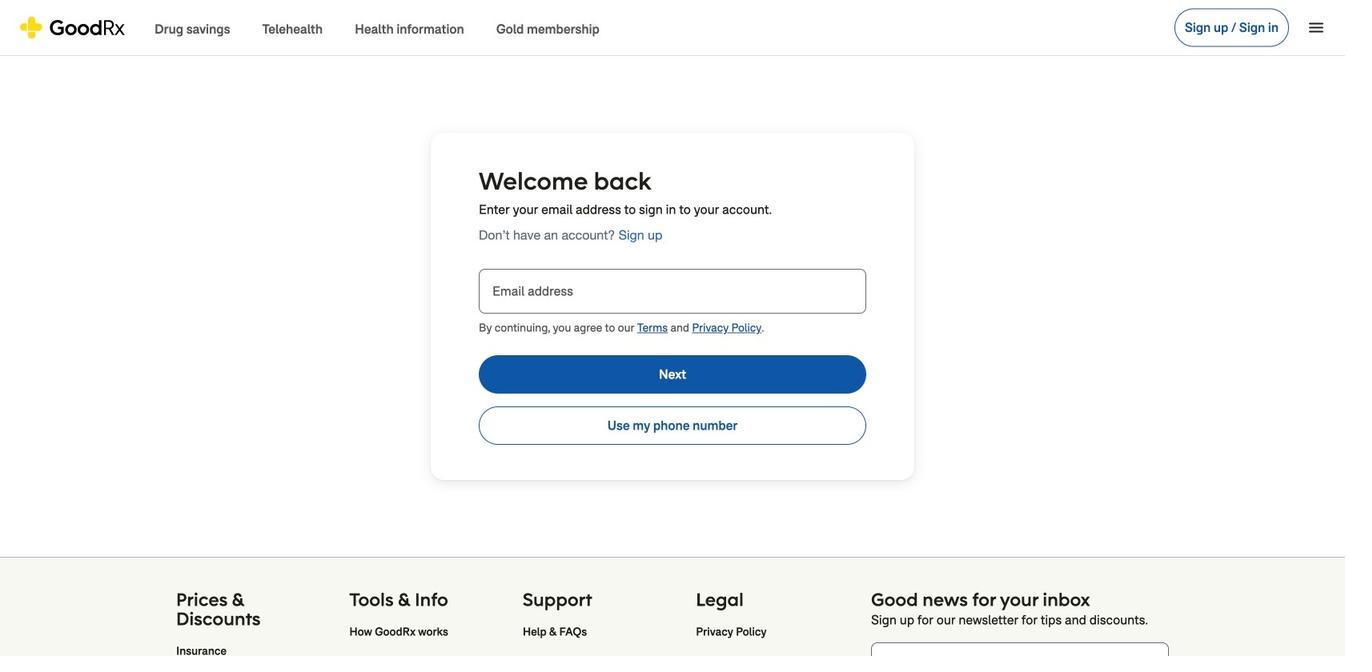 Task type: locate. For each thing, give the bounding box(es) containing it.
dialog
[[0, 0, 1345, 657]]

None text field
[[871, 643, 1169, 657]]

1 navigation from the left
[[176, 590, 331, 657]]

navigation
[[176, 590, 331, 657], [349, 590, 505, 657], [523, 590, 678, 657], [696, 590, 851, 657]]

2 navigation from the left
[[349, 590, 505, 657]]

Email address text field
[[479, 269, 866, 314]]



Task type: describe. For each thing, give the bounding box(es) containing it.
goodrx yellow cross logo image
[[19, 16, 126, 39]]

4 navigation from the left
[[696, 590, 851, 657]]

3 navigation from the left
[[523, 590, 678, 657]]



Task type: vqa. For each thing, say whether or not it's contained in the screenshot.
TEXT BOX
yes



